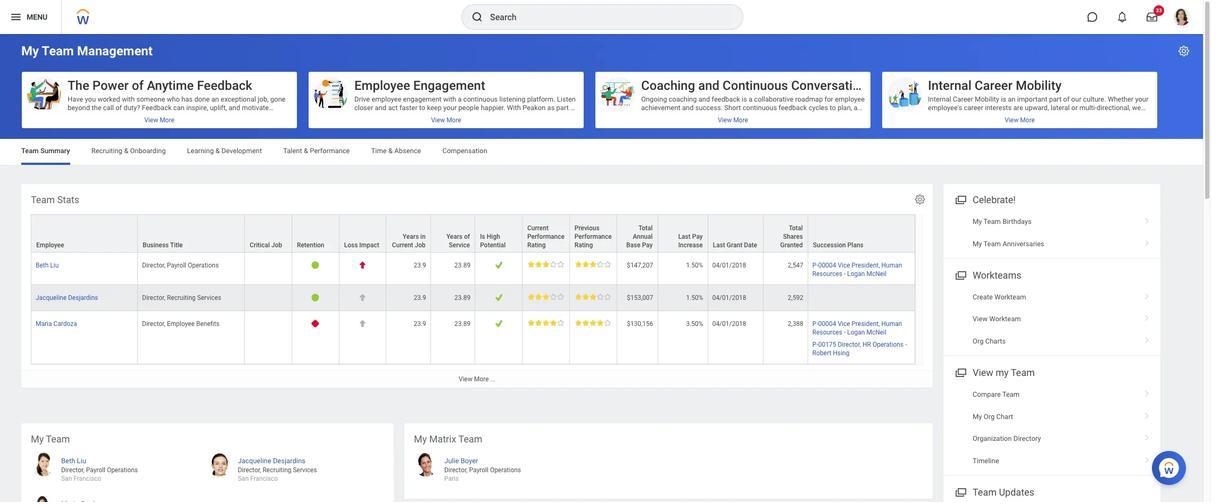 Task type: vqa. For each thing, say whether or not it's contained in the screenshot.
third 04/01/2018 from the bottom
yes



Task type: locate. For each thing, give the bounding box(es) containing it.
view inside team stats element
[[459, 376, 473, 383]]

collaborative
[[754, 95, 794, 103]]

list inside the my team "element"
[[31, 448, 384, 502]]

performance down previous
[[575, 233, 612, 241]]

to
[[830, 104, 836, 112], [99, 112, 106, 120], [196, 112, 202, 120], [276, 112, 282, 120]]

jacqueline desjardins up "cardoza"
[[36, 294, 98, 302]]

director, for director, employee benefits
[[142, 321, 165, 328]]

0 horizontal spatial services
[[197, 294, 221, 302]]

0 vertical spatial mcneil
[[867, 270, 887, 278]]

desjardins inside team stats element
[[68, 294, 98, 302]]

1 04/01/2018 from the top
[[712, 262, 746, 269]]

00004 up 00175
[[818, 321, 836, 328]]

2 menu group image from the top
[[953, 268, 968, 282]]

my team
[[31, 434, 70, 445]]

recruiting inside director, recruiting services san francisco
[[263, 466, 291, 474]]

logan down plans
[[847, 270, 865, 278]]

jacqueline for row containing current performance rating the jacqueline desjardins link
[[36, 294, 67, 302]]

04/01/2018 for 2,388
[[712, 321, 746, 328]]

1.50% for $147,207
[[686, 262, 703, 269]]

annual
[[633, 233, 653, 241]]

2 horizontal spatial payroll
[[469, 466, 489, 474]]

chevron right image inside org charts 'link'
[[1141, 334, 1154, 344]]

workteam inside create workteam link
[[995, 293, 1026, 301]]

2 horizontal spatial recruiting
[[263, 466, 291, 474]]

years up the service
[[446, 233, 463, 241]]

notifications large image
[[1117, 12, 1128, 22]]

0 vertical spatial p-00004 vice president, human resources - logan mcneil link
[[813, 260, 902, 278]]

org left chart
[[984, 413, 995, 421]]

years inside years in current job
[[403, 233, 419, 241]]

current right impact
[[392, 242, 413, 249]]

employee inside popup button
[[36, 242, 64, 249]]

list containing beth liu
[[31, 448, 384, 502]]

1 vertical spatial chevron right image
[[1141, 334, 1154, 344]]

2 san from the left
[[238, 475, 249, 482]]

& for talent
[[304, 147, 308, 155]]

2 23.89 from the top
[[455, 294, 471, 302]]

3 row from the top
[[31, 285, 915, 312]]

desjardins up director, recruiting services san francisco
[[273, 457, 305, 465]]

beth down employee popup button
[[36, 262, 49, 269]]

years of service button
[[431, 215, 475, 252]]

0 horizontal spatial desjardins
[[68, 294, 98, 302]]

recruiting inside team stats element
[[167, 294, 196, 302]]

2 mcneil from the top
[[867, 329, 887, 337]]

menu group image
[[953, 192, 968, 206], [953, 268, 968, 282], [953, 365, 968, 380], [953, 485, 968, 499]]

chart
[[997, 413, 1013, 421]]

p-00004 vice president, human resources - logan mcneil link down plans
[[813, 260, 902, 278]]

2 vertical spatial recruiting
[[263, 466, 291, 474]]

2 vertical spatial of
[[464, 233, 470, 241]]

payroll inside 'director, payroll operations paris'
[[469, 466, 489, 474]]

1 vertical spatial human
[[882, 321, 902, 328]]

0 horizontal spatial beth liu link
[[36, 260, 59, 269]]

your
[[163, 112, 176, 120]]

chevron right image for timeline
[[1141, 453, 1154, 464]]

2 horizontal spatial performance
[[575, 233, 612, 241]]

p-00175 director, hr operations - robert hsing
[[813, 341, 907, 357]]

beth down my team
[[61, 457, 75, 465]]

1 vertical spatial president,
[[852, 321, 880, 328]]

employee inside button
[[354, 78, 410, 93]]

beth liu inside team stats element
[[36, 262, 59, 269]]

team updates
[[973, 487, 1035, 498]]

menu group image left celebrate!
[[953, 192, 968, 206]]

search image
[[471, 11, 484, 23]]

list item
[[31, 496, 208, 502]]

my inside "element"
[[31, 434, 44, 445]]

0 horizontal spatial years
[[403, 233, 419, 241]]

recruiting for director, recruiting services san francisco
[[263, 466, 291, 474]]

-
[[844, 270, 846, 278], [844, 329, 846, 337], [905, 341, 907, 348]]

6 chevron right image from the top
[[1141, 431, 1154, 442]]

chevron right image inside compare team link
[[1141, 387, 1154, 398]]

employee
[[354, 78, 410, 93], [36, 242, 64, 249], [167, 321, 195, 328]]

internal
[[928, 78, 972, 93]]

23.89
[[455, 262, 471, 269], [455, 294, 471, 302], [455, 321, 471, 328]]

and inside have you worked with someone who has done an exceptional job, gone beyond the call of duty?  feedback can inspire, uplift, and motivate recipients to do better.  remind your team to use 'anytime' feedback to recognize others.
[[229, 104, 240, 112]]

is high potential column header
[[475, 215, 523, 253]]

chevron right image for compare team
[[1141, 387, 1154, 398]]

list
[[944, 211, 1161, 255], [944, 286, 1161, 352], [944, 384, 1161, 472], [31, 448, 384, 502]]

0 vertical spatial resources
[[813, 270, 842, 278]]

0 horizontal spatial jacqueline
[[36, 294, 67, 302]]

president, up hr
[[852, 321, 880, 328]]

the loss of this employee would be moderate or significant to the organization. image
[[359, 294, 367, 302]]

0 vertical spatial last
[[678, 233, 691, 241]]

1 francisco from the left
[[74, 475, 101, 482]]

2 total from the left
[[789, 225, 803, 232]]

president, down plans
[[852, 262, 880, 269]]

0 vertical spatial the worker has been assessed as having high potential. image
[[495, 261, 503, 269]]

jacqueline up the maria cardoza link in the left bottom of the page
[[36, 294, 67, 302]]

total inside total shares granted
[[789, 225, 803, 232]]

years
[[403, 233, 419, 241], [446, 233, 463, 241]]

2 human from the top
[[882, 321, 902, 328]]

services inside team stats element
[[197, 294, 221, 302]]

0 vertical spatial chevron right image
[[1141, 312, 1154, 322]]

1 vertical spatial current
[[392, 242, 413, 249]]

p-00004 vice president, human resources - logan mcneil inside items selected list
[[813, 321, 902, 337]]

san inside director, recruiting services san francisco
[[238, 475, 249, 482]]

desjardins up "cardoza"
[[68, 294, 98, 302]]

view workteam link
[[944, 308, 1161, 330]]

1 vertical spatial liu
[[77, 457, 86, 465]]

1 chevron right image from the top
[[1141, 214, 1154, 225]]

done
[[194, 95, 210, 103]]

rating right is high potential column header
[[527, 242, 546, 249]]

chevron right image inside create workteam link
[[1141, 290, 1154, 300]]

the worker has been assessed as having high potential. image for $147,207
[[495, 261, 503, 269]]

1 vertical spatial services
[[293, 466, 317, 474]]

san for beth liu
[[61, 475, 72, 482]]

1 job from the left
[[271, 242, 282, 249]]

1 the worker has been assessed as having high potential. image from the top
[[495, 261, 503, 269]]

of up the service
[[464, 233, 470, 241]]

payroll inside row
[[167, 262, 186, 269]]

0 vertical spatial recruiting
[[91, 147, 122, 155]]

3 chevron right image from the top
[[1141, 290, 1154, 300]]

1 horizontal spatial francisco
[[250, 475, 278, 482]]

7 chevron right image from the top
[[1141, 453, 1154, 464]]

row containing jacqueline desjardins
[[31, 285, 915, 312]]

rating down previous
[[575, 242, 593, 249]]

my for my team anniversaries
[[973, 240, 982, 248]]

director, inside director, recruiting services san francisco
[[238, 466, 261, 474]]

feedback
[[197, 78, 252, 93], [142, 104, 172, 112], [245, 112, 274, 120]]

1 meets expectations - performance in line with a solid team contributor. image from the top
[[528, 261, 564, 268]]

services inside director, recruiting services san francisco
[[293, 466, 317, 474]]

workteam down workteams
[[995, 293, 1026, 301]]

human up the p-00175 director, hr operations - robert hsing link
[[882, 321, 902, 328]]

0 horizontal spatial of
[[116, 104, 122, 112]]

continuous
[[743, 104, 777, 112]]

4 row from the top
[[31, 312, 915, 364]]

00004 down succession
[[818, 262, 836, 269]]

1 vertical spatial p-
[[813, 321, 818, 328]]

row containing maria cardoza
[[31, 312, 915, 364]]

team stats element
[[21, 184, 933, 388]]

this worker has low retention risk. image
[[311, 261, 320, 269], [311, 294, 320, 302]]

roadmap
[[795, 95, 823, 103]]

1 vertical spatial meets expectations - performance in line with a solid team contributor. image
[[528, 294, 564, 300]]

tab list
[[11, 139, 1193, 165]]

chevron right image inside timeline 'link'
[[1141, 453, 1154, 464]]

2,547
[[788, 262, 804, 269]]

4 menu group image from the top
[[953, 485, 968, 499]]

recognize
[[68, 121, 98, 129]]

beth liu link down employee popup button
[[36, 260, 59, 269]]

row
[[31, 215, 915, 253], [31, 253, 915, 285], [31, 285, 915, 312], [31, 312, 915, 364]]

1 years from the left
[[403, 233, 419, 241]]

1 23.9 from the top
[[414, 262, 426, 269]]

0 vertical spatial desjardins
[[68, 294, 98, 302]]

1 vertical spatial pay
[[642, 242, 653, 249]]

job down in
[[415, 242, 426, 249]]

total shares granted button
[[764, 215, 808, 252]]

do
[[107, 112, 115, 120]]

1 horizontal spatial jacqueline desjardins
[[238, 457, 305, 465]]

hsing
[[833, 349, 850, 357]]

last inside last pay increase
[[678, 233, 691, 241]]

Search Workday  search field
[[490, 5, 721, 29]]

& right talent
[[304, 147, 308, 155]]

1 horizontal spatial employee
[[167, 321, 195, 328]]

workteam for view workteam
[[990, 315, 1021, 323]]

years left in
[[403, 233, 419, 241]]

chevron right image inside my org chart link
[[1141, 409, 1154, 420]]

2 vertical spatial p-
[[813, 341, 818, 348]]

job right critical
[[271, 242, 282, 249]]

1.50% up "3.50%"
[[686, 294, 703, 302]]

0 vertical spatial this worker has low retention risk. image
[[311, 261, 320, 269]]

cell
[[245, 253, 292, 285], [245, 285, 292, 312], [808, 285, 915, 312], [245, 312, 292, 364]]

of right call
[[116, 104, 122, 112]]

succession plans button
[[808, 215, 915, 252]]

logan for first 'p-00004 vice president, human resources - logan mcneil' link from the top of the team stats element
[[847, 270, 865, 278]]

2 rating from the left
[[575, 242, 593, 249]]

my matrix team
[[414, 434, 482, 445]]

menu group image for view my team
[[953, 365, 968, 380]]

feedback up correction
[[779, 104, 807, 112]]

2 horizontal spatial employee
[[354, 78, 410, 93]]

desjardins inside list item
[[273, 457, 305, 465]]

00004 inside items selected list
[[818, 321, 836, 328]]

compare team link
[[944, 384, 1161, 406]]

resources inside items selected list
[[813, 329, 842, 337]]

resources up 00175
[[813, 329, 842, 337]]

...
[[490, 376, 495, 383]]

director, for director, payroll operations
[[142, 262, 165, 269]]

current right is high potential column header
[[527, 225, 549, 232]]

view left my at the bottom right of the page
[[973, 367, 994, 379]]

1 p- from the top
[[813, 262, 818, 269]]

2 1.50% from the top
[[686, 294, 703, 302]]

job,
[[258, 95, 269, 103]]

pay down annual
[[642, 242, 653, 249]]

0 horizontal spatial pay
[[642, 242, 653, 249]]

meets expectations - performance in line with a solid team contributor. image up exceeds expectations - performance is excellent and generally surpassed expectations and required little to no supervision. image
[[528, 294, 564, 300]]

mcneil down succession plans popup button
[[867, 270, 887, 278]]

0 horizontal spatial san
[[61, 475, 72, 482]]

3 & from the left
[[304, 147, 308, 155]]

performance right talent
[[310, 147, 350, 155]]

chevron right image
[[1141, 214, 1154, 225], [1141, 236, 1154, 247], [1141, 290, 1154, 300], [1141, 387, 1154, 398], [1141, 409, 1154, 420], [1141, 431, 1154, 442], [1141, 453, 1154, 464]]

- down succession plans
[[844, 270, 846, 278]]

this worker has a high retention risk - immediate action needed. image
[[311, 320, 320, 328]]

view inside list
[[973, 315, 988, 323]]

3 23.9 from the top
[[414, 321, 426, 328]]

0 vertical spatial vice
[[838, 262, 850, 269]]

- right hr
[[905, 341, 907, 348]]

configure team stats image
[[914, 194, 926, 205]]

1 resources from the top
[[813, 270, 842, 278]]

3 04/01/2018 from the top
[[712, 321, 746, 328]]

p-00004 vice president, human resources - logan mcneil up hr
[[813, 321, 902, 337]]

correction
[[788, 112, 820, 120]]

chevron right image for my team anniversaries
[[1141, 236, 1154, 247]]

my for my team management
[[21, 44, 39, 59]]

2 vertical spatial 23.89
[[455, 321, 471, 328]]

0 vertical spatial p-
[[813, 262, 818, 269]]

1 total from the left
[[639, 225, 653, 232]]

coaching
[[641, 78, 695, 93]]

cell for $147,207
[[245, 253, 292, 285]]

1 horizontal spatial current
[[527, 225, 549, 232]]

logan inside items selected list
[[847, 329, 865, 337]]

director, inside director, payroll operations san francisco
[[61, 466, 84, 474]]

years for service
[[446, 233, 463, 241]]

vice up the p-00175 director, hr operations - robert hsing link
[[838, 321, 850, 328]]

rating for previous performance rating
[[575, 242, 593, 249]]

payroll inside director, payroll operations san francisco
[[86, 466, 105, 474]]

chevron right image inside my team anniversaries link
[[1141, 236, 1154, 247]]

1 horizontal spatial pay
[[692, 233, 703, 241]]

job inside popup button
[[271, 242, 282, 249]]

this worker has low retention risk. image down retention
[[311, 261, 320, 269]]

my org chart link
[[944, 406, 1161, 428]]

beth liu link up director, payroll operations san francisco
[[61, 455, 86, 465]]

1 vertical spatial the worker has been assessed as having high potential. image
[[495, 294, 503, 302]]

rating inside previous performance rating
[[575, 242, 593, 249]]

workteam
[[995, 293, 1026, 301], [990, 315, 1021, 323]]

& left onboarding
[[124, 147, 128, 155]]

menu group image for celebrate!
[[953, 192, 968, 206]]

beth liu down employee popup button
[[36, 262, 59, 269]]

0 horizontal spatial francisco
[[74, 475, 101, 482]]

p-00004 vice president, human resources - logan mcneil down plans
[[813, 262, 902, 278]]

2 this worker has low retention risk. image from the top
[[311, 294, 320, 302]]

2 resources from the top
[[813, 329, 842, 337]]

1 vertical spatial feedback
[[142, 104, 172, 112]]

operations inside director, payroll operations san francisco
[[107, 466, 138, 474]]

is
[[480, 233, 485, 241]]

my for my team birthdays
[[973, 218, 982, 226]]

exceeds expectations - performance is excellent and generally surpassed expectations and required little to no supervision. image
[[528, 320, 564, 326]]

list containing my team birthdays
[[944, 211, 1161, 255]]

director, payroll operations san francisco
[[61, 466, 138, 482]]

1 1.50% from the top
[[686, 262, 703, 269]]

total inside total annual base pay
[[639, 225, 653, 232]]

0 horizontal spatial beth liu
[[36, 262, 59, 269]]

liu inside team stats element
[[50, 262, 59, 269]]

modify
[[678, 112, 699, 120]]

performance right is high potential column header
[[527, 233, 565, 241]]

director,
[[142, 262, 165, 269], [142, 294, 165, 302], [142, 321, 165, 328], [838, 341, 861, 348], [61, 466, 84, 474], [238, 466, 261, 474], [444, 466, 468, 474]]

workteam down create workteam
[[990, 315, 1021, 323]]

can
[[173, 104, 185, 112]]

04/01/2018 for 2,547
[[712, 262, 746, 269]]

pay up increase
[[692, 233, 703, 241]]

resources down succession
[[813, 270, 842, 278]]

4 & from the left
[[388, 147, 393, 155]]

loss impact button
[[339, 215, 386, 252]]

jacqueline desjardins for team stats element
[[36, 294, 98, 302]]

0 horizontal spatial jacqueline desjardins
[[36, 294, 98, 302]]

director, recruiting services
[[142, 294, 221, 302]]

team
[[178, 112, 194, 120]]

director, for director, recruiting services san francisco
[[238, 466, 261, 474]]

meets expectations - performance in line with a solid team contributor. image down current performance rating
[[528, 261, 564, 268]]

granted
[[780, 242, 803, 249]]

business
[[143, 242, 169, 249]]

p- for the p-00175 director, hr operations - robert hsing link
[[813, 341, 818, 348]]

last left grant
[[713, 242, 725, 249]]

francisco for desjardins
[[250, 475, 278, 482]]

feedback
[[712, 95, 740, 103], [779, 104, 807, 112]]

last grant date button
[[708, 215, 763, 252]]

jacqueline desjardins link up "cardoza"
[[36, 292, 98, 302]]

1 vertical spatial workteam
[[990, 315, 1021, 323]]

of up 'with'
[[132, 78, 144, 93]]

engagement
[[413, 78, 485, 93]]

francisco inside director, payroll operations san francisco
[[74, 475, 101, 482]]

2,592
[[788, 294, 804, 302]]

years of service
[[446, 233, 470, 249]]

beth liu list item
[[31, 453, 208, 483]]

list containing compare team
[[944, 384, 1161, 472]]

critical job
[[250, 242, 282, 249]]

san
[[61, 475, 72, 482], [238, 475, 249, 482]]

employee for employee
[[36, 242, 64, 249]]

meets expectations - performance in line with a solid team contributor. image for $153,007
[[528, 294, 564, 300]]

configure this page image
[[1178, 45, 1191, 57]]

1 rating from the left
[[527, 242, 546, 249]]

1 this worker has low retention risk. image from the top
[[311, 261, 320, 269]]

0 vertical spatial services
[[197, 294, 221, 302]]

1 vertical spatial beth liu link
[[61, 455, 86, 465]]

3 p- from the top
[[813, 341, 818, 348]]

is high potential
[[480, 233, 506, 249]]

1 horizontal spatial last
[[713, 242, 725, 249]]

jacqueline inside list item
[[238, 457, 271, 465]]

1 vertical spatial p-00004 vice president, human resources - logan mcneil
[[813, 321, 902, 337]]

3 23.89 from the top
[[455, 321, 471, 328]]

1 p-00004 vice president, human resources - logan mcneil from the top
[[813, 262, 902, 278]]

last up increase
[[678, 233, 691, 241]]

2 chevron right image from the top
[[1141, 334, 1154, 344]]

2 23.9 from the top
[[414, 294, 426, 302]]

0 vertical spatial org
[[973, 337, 984, 345]]

0 horizontal spatial current
[[392, 242, 413, 249]]

menu group image for team updates
[[953, 485, 968, 499]]

director, inside 'director, payroll operations paris'
[[444, 466, 468, 474]]

p- for 1st 'p-00004 vice president, human resources - logan mcneil' link from the bottom
[[813, 321, 818, 328]]

director, payroll operations paris
[[444, 466, 521, 482]]

years inside the years of service
[[446, 233, 463, 241]]

pay inside last pay increase
[[692, 233, 703, 241]]

1 vertical spatial jacqueline desjardins link
[[238, 455, 305, 465]]

1 horizontal spatial beth liu
[[61, 457, 86, 465]]

1 vertical spatial 23.89
[[455, 294, 471, 302]]

services for director, recruiting services
[[197, 294, 221, 302]]

p-00004 vice president, human resources - logan mcneil for 1st 'p-00004 vice president, human resources - logan mcneil' link from the bottom
[[813, 321, 902, 337]]

1 san from the left
[[61, 475, 72, 482]]

create workteam
[[973, 293, 1026, 301]]

loss
[[344, 242, 358, 249]]

org left charts
[[973, 337, 984, 345]]

0 vertical spatial of
[[132, 78, 144, 93]]

date
[[744, 242, 757, 249]]

jacqueline inside row
[[36, 294, 67, 302]]

to down for
[[830, 104, 836, 112]]

critical
[[250, 242, 270, 249]]

23.89 for $153,007
[[455, 294, 471, 302]]

menu group image left workteams
[[953, 268, 968, 282]]

of inside the years of service
[[464, 233, 470, 241]]

potential
[[480, 242, 506, 249]]

2 vertical spatial -
[[905, 341, 907, 348]]

chevron right image inside view workteam link
[[1141, 312, 1154, 322]]

0 vertical spatial jacqueline desjardins link
[[36, 292, 98, 302]]

operations for director, payroll operations paris
[[490, 466, 521, 474]]

paris
[[444, 475, 459, 482]]

2,388
[[788, 321, 804, 328]]

1 vertical spatial 1.50%
[[686, 294, 703, 302]]

payroll for beth liu
[[86, 466, 105, 474]]

president,
[[852, 262, 880, 269], [852, 321, 880, 328]]

vice down succession plans
[[838, 262, 850, 269]]

4 chevron right image from the top
[[1141, 387, 1154, 398]]

& for learning
[[215, 147, 220, 155]]

org charts link
[[944, 330, 1161, 352]]

organization directory
[[973, 435, 1041, 443]]

feedback down motivate
[[245, 112, 274, 120]]

meets expectations - performance in line with a solid team contributor. image
[[528, 261, 564, 268], [528, 294, 564, 300]]

2 chevron right image from the top
[[1141, 236, 1154, 247]]

beth inside row
[[36, 262, 49, 269]]

jacqueline up director, recruiting services san francisco
[[238, 457, 271, 465]]

1 vertical spatial p-00004 vice president, human resources - logan mcneil link
[[813, 318, 902, 337]]

chevron right image inside organization directory link
[[1141, 431, 1154, 442]]

payroll
[[167, 262, 186, 269], [86, 466, 105, 474], [469, 466, 489, 474]]

jacqueline desjardins up director, recruiting services san francisco
[[238, 457, 305, 465]]

0 vertical spatial president,
[[852, 262, 880, 269]]

0 horizontal spatial beth
[[36, 262, 49, 269]]

chevron right image for organization directory
[[1141, 431, 1154, 442]]

organization directory link
[[944, 428, 1161, 450]]

jacqueline desjardins list item
[[208, 453, 384, 483]]

san inside director, payroll operations san francisco
[[61, 475, 72, 482]]

julie
[[444, 457, 459, 465]]

1 logan from the top
[[847, 270, 865, 278]]

p- right "2,388"
[[813, 321, 818, 328]]

jacqueline desjardins inside team stats element
[[36, 294, 98, 302]]

1 chevron right image from the top
[[1141, 312, 1154, 322]]

list containing create workteam
[[944, 286, 1161, 352]]

1 vertical spatial last
[[713, 242, 725, 249]]

2 04/01/2018 from the top
[[712, 294, 746, 302]]

operations for director, payroll operations san francisco
[[107, 466, 138, 474]]

3 menu group image from the top
[[953, 365, 968, 380]]

00175
[[818, 341, 836, 348]]

0 vertical spatial jacqueline desjardins
[[36, 294, 98, 302]]

the worker has been assessed as having high potential. image for $153,007
[[495, 294, 503, 302]]

title
[[170, 242, 183, 249]]

0 vertical spatial p-00004 vice president, human resources - logan mcneil
[[813, 262, 902, 278]]

others.
[[99, 121, 121, 129]]

view down create
[[973, 315, 988, 323]]

0 horizontal spatial liu
[[50, 262, 59, 269]]

1 horizontal spatial years
[[446, 233, 463, 241]]

liu inside list item
[[77, 457, 86, 465]]

liu up director, payroll operations san francisco
[[77, 457, 86, 465]]

0 vertical spatial beth liu link
[[36, 260, 59, 269]]

3 the worker has been assessed as having high potential. image from the top
[[495, 320, 503, 328]]

profile logan mcneil image
[[1173, 9, 1191, 28]]

1 vertical spatial jacqueline desjardins
[[238, 457, 305, 465]]

chevron right image inside my team birthdays link
[[1141, 214, 1154, 225]]

1 vice from the top
[[838, 262, 850, 269]]

0 horizontal spatial feedback
[[712, 95, 740, 103]]

mobility
[[1016, 78, 1062, 93]]

liu for beth liu "link" in the team stats element
[[50, 262, 59, 269]]

feedback down someone on the left top of the page
[[142, 104, 172, 112]]

menu group image left team updates
[[953, 485, 968, 499]]

1 row from the top
[[31, 215, 915, 253]]

2 meets expectations - performance in line with a solid team contributor. image from the top
[[528, 294, 564, 300]]

operations inside 'director, payroll operations paris'
[[490, 466, 521, 474]]

beth for beth liu "link" within list item
[[61, 457, 75, 465]]

1 horizontal spatial san
[[238, 475, 249, 482]]

list for celebrate!
[[944, 211, 1161, 255]]

0 horizontal spatial employee
[[36, 242, 64, 249]]

liu for beth liu "link" within list item
[[77, 457, 86, 465]]

retention button
[[292, 215, 339, 252]]

team inside "element"
[[46, 434, 70, 445]]

total for total shares granted
[[789, 225, 803, 232]]

1 vertical spatial 23.9
[[414, 294, 426, 302]]

2 vertical spatial 04/01/2018
[[712, 321, 746, 328]]

increase
[[678, 242, 703, 249]]

main content
[[0, 34, 1203, 502]]

this worker has low retention risk. image up the this worker has a high retention risk - immediate action needed. image
[[311, 294, 320, 302]]

p- right 2,547
[[813, 262, 818, 269]]

2 & from the left
[[215, 147, 220, 155]]

p- up robert
[[813, 341, 818, 348]]

justify image
[[10, 11, 22, 23]]

total up annual
[[639, 225, 653, 232]]

org inside 'link'
[[973, 337, 984, 345]]

call
[[103, 104, 114, 112]]

1 horizontal spatial jacqueline
[[238, 457, 271, 465]]

years for current
[[403, 233, 419, 241]]

menu group image left my at the bottom right of the page
[[953, 365, 968, 380]]

logan up the p-00175 director, hr operations - robert hsing link
[[847, 329, 865, 337]]

cell for $130,156
[[245, 312, 292, 364]]

human down succession plans popup button
[[882, 262, 902, 269]]

2 row from the top
[[31, 253, 915, 285]]

1 horizontal spatial beth
[[61, 457, 75, 465]]

inbox large image
[[1147, 12, 1158, 22]]

0 horizontal spatial jacqueline desjardins link
[[36, 292, 98, 302]]

pay
[[692, 233, 703, 241], [642, 242, 653, 249]]

to left do
[[99, 112, 106, 120]]

2 p-00004 vice president, human resources - logan mcneil from the top
[[813, 321, 902, 337]]

1 horizontal spatial payroll
[[167, 262, 186, 269]]

1 menu group image from the top
[[953, 192, 968, 206]]

1.50% down increase
[[686, 262, 703, 269]]

director, for director, payroll operations san francisco
[[61, 466, 84, 474]]

2 the worker has been assessed as having high potential. image from the top
[[495, 294, 503, 302]]

0 vertical spatial pay
[[692, 233, 703, 241]]

1 vertical spatial jacqueline
[[238, 457, 271, 465]]

& right 'time'
[[388, 147, 393, 155]]

2 logan from the top
[[847, 329, 865, 337]]

1 horizontal spatial desjardins
[[273, 457, 305, 465]]

beth liu up director, payroll operations san francisco
[[61, 457, 86, 465]]

to down inspire,
[[196, 112, 202, 120]]

workteam inside view workteam link
[[990, 315, 1021, 323]]

last for last grant date
[[713, 242, 725, 249]]

francisco inside director, recruiting services san francisco
[[250, 475, 278, 482]]

2 francisco from the left
[[250, 475, 278, 482]]

anytime
[[147, 78, 194, 93]]

23.9 for director, payroll operations
[[414, 262, 426, 269]]

rating inside current performance rating
[[527, 242, 546, 249]]

julie boyer link
[[444, 455, 478, 465]]

chevron right image
[[1141, 312, 1154, 322], [1141, 334, 1154, 344]]

1 vertical spatial 00004
[[818, 321, 836, 328]]

p-00004 vice president, human resources - logan mcneil link up hr
[[813, 318, 902, 337]]

total up shares
[[789, 225, 803, 232]]

1 vertical spatial mcneil
[[867, 329, 887, 337]]

to down gone
[[276, 112, 282, 120]]

beth inside the beth liu list item
[[61, 457, 75, 465]]

23.89 for $130,156
[[455, 321, 471, 328]]

$147,207
[[627, 262, 653, 269]]

1 vertical spatial org
[[984, 413, 995, 421]]

view more ... link
[[21, 370, 933, 388]]

1 horizontal spatial liu
[[77, 457, 86, 465]]

2 job from the left
[[415, 242, 426, 249]]

jacqueline desjardins inside jacqueline desjardins list item
[[238, 457, 305, 465]]

2 p- from the top
[[813, 321, 818, 328]]

the worker has been assessed as having high potential. image
[[495, 261, 503, 269], [495, 294, 503, 302], [495, 320, 503, 328]]

jacqueline desjardins link up director, recruiting services san francisco
[[238, 455, 305, 465]]

feedback up 'short'
[[712, 95, 740, 103]]

cardoza
[[53, 321, 77, 328]]

1 vertical spatial employee
[[36, 242, 64, 249]]

view for view more ...
[[459, 376, 473, 383]]

3.50%
[[686, 321, 703, 328]]

0 vertical spatial logan
[[847, 270, 865, 278]]

0 horizontal spatial performance
[[310, 147, 350, 155]]

mcneil up hr
[[867, 329, 887, 337]]

cell for $153,007
[[245, 285, 292, 312]]

1 & from the left
[[124, 147, 128, 155]]

1 horizontal spatial recruiting
[[167, 294, 196, 302]]

job
[[271, 242, 282, 249], [415, 242, 426, 249]]

feedback up the an
[[197, 78, 252, 93]]

1 23.89 from the top
[[455, 262, 471, 269]]

2 00004 from the top
[[818, 321, 836, 328]]

liu down employee popup button
[[50, 262, 59, 269]]

act,
[[854, 104, 865, 112]]

beth liu link inside list item
[[61, 455, 86, 465]]

time
[[371, 147, 387, 155]]

0 vertical spatial liu
[[50, 262, 59, 269]]

& right learning
[[215, 147, 220, 155]]

0 vertical spatial 23.9
[[414, 262, 426, 269]]

2 years from the left
[[446, 233, 463, 241]]

2 vertical spatial the worker has been assessed as having high potential. image
[[495, 320, 503, 328]]

row containing current performance rating
[[31, 215, 915, 253]]

5 chevron right image from the top
[[1141, 409, 1154, 420]]

2 vice from the top
[[838, 321, 850, 328]]

1 horizontal spatial job
[[415, 242, 426, 249]]

2 president, from the top
[[852, 321, 880, 328]]

jacqueline desjardins link inside jacqueline desjardins list item
[[238, 455, 305, 465]]

- up hsing
[[844, 329, 846, 337]]

my team element
[[21, 424, 394, 502]]

1 horizontal spatial total
[[789, 225, 803, 232]]

p- inside p-00175 director, hr operations - robert hsing
[[813, 341, 818, 348]]

total for total annual base pay
[[639, 225, 653, 232]]

last grant date
[[713, 242, 757, 249]]

view left more
[[459, 376, 473, 383]]

director, recruiting services san francisco
[[238, 466, 317, 482]]

plan,
[[838, 104, 852, 112]]



Task type: describe. For each thing, give the bounding box(es) containing it.
& for recruiting
[[124, 147, 128, 155]]

my team anniversaries link
[[944, 233, 1161, 255]]

onboarding
[[130, 147, 166, 155]]

positive
[[835, 112, 859, 120]]

charts
[[985, 337, 1006, 345]]

director, employee benefits
[[142, 321, 219, 328]]

last pay increase button
[[658, 215, 708, 252]]

p-00004 vice president, human resources - logan mcneil for first 'p-00004 vice president, human resources - logan mcneil' link from the top of the team stats element
[[813, 262, 902, 278]]

in
[[420, 233, 426, 241]]

boyer
[[461, 457, 478, 465]]

motivate
[[242, 104, 269, 112]]

p-00175 director, hr operations - robert hsing link
[[813, 339, 907, 357]]

director, for director, recruiting services
[[142, 294, 165, 302]]

2 p-00004 vice president, human resources - logan mcneil link from the top
[[813, 318, 902, 337]]

cycles
[[809, 104, 828, 112]]

jacqueline desjardins link for the beth liu list item
[[238, 455, 305, 465]]

jacqueline desjardins for the my team "element"
[[238, 457, 305, 465]]

menu
[[27, 13, 47, 21]]

view my team
[[973, 367, 1035, 379]]

learning
[[187, 147, 214, 155]]

pay inside total annual base pay
[[642, 242, 653, 249]]

desjardins for the my team "element"
[[273, 457, 305, 465]]

2 vertical spatial feedback
[[245, 112, 274, 120]]

jacqueline for the jacqueline desjardins link inside the jacqueline desjardins list item
[[238, 457, 271, 465]]

menu group image for workteams
[[953, 268, 968, 282]]

succession plans
[[813, 242, 864, 249]]

compare
[[973, 391, 1001, 399]]

& for time
[[388, 147, 393, 155]]

row containing beth liu
[[31, 253, 915, 285]]

director, payroll operations
[[142, 262, 219, 269]]

payroll for julie boyer
[[469, 466, 489, 474]]

ongoing
[[641, 95, 667, 103]]

recruiting inside 'tab list'
[[91, 147, 122, 155]]

years in current job
[[392, 233, 426, 249]]

business title button
[[138, 215, 244, 252]]

$153,007
[[627, 294, 653, 302]]

main content containing my team management
[[0, 34, 1203, 502]]

someone
[[136, 95, 165, 103]]

23.9 for director, recruiting services
[[414, 294, 426, 302]]

1 p-00004 vice president, human resources - logan mcneil link from the top
[[813, 260, 902, 278]]

my for my org chart
[[973, 413, 982, 421]]

beth liu inside list item
[[61, 457, 86, 465]]

development
[[222, 147, 262, 155]]

1 horizontal spatial of
[[132, 78, 144, 93]]

power
[[92, 78, 129, 93]]

last pay increase
[[678, 233, 703, 249]]

operations inside p-00175 director, hr operations - robert hsing
[[873, 341, 904, 348]]

resources for first 'p-00004 vice president, human resources - logan mcneil' link from the top of the team stats element
[[813, 270, 842, 278]]

current performance rating
[[527, 225, 565, 249]]

the
[[68, 78, 89, 93]]

total shares granted
[[780, 225, 803, 249]]

human inside items selected list
[[882, 321, 902, 328]]

performance inside 'tab list'
[[310, 147, 350, 155]]

recipients
[[68, 112, 98, 120]]

beth for beth liu "link" in the team stats element
[[36, 262, 49, 269]]

services for director, recruiting services san francisco
[[293, 466, 317, 474]]

the loss of this employee would be moderate or significant to the organization. image
[[359, 320, 367, 328]]

2 vertical spatial employee
[[167, 321, 195, 328]]

job inside years in current job
[[415, 242, 426, 249]]

a
[[749, 95, 753, 103]]

meets expectations - performance in line with a solid team contributor. image for $147,207
[[528, 261, 564, 268]]

learning & development
[[187, 147, 262, 155]]

list for view my team
[[944, 384, 1161, 472]]

logan for 1st 'p-00004 vice president, human resources - logan mcneil' link from the bottom
[[847, 329, 865, 337]]

23.9 for director, employee benefits
[[414, 321, 426, 328]]

23.89 for $147,207
[[455, 262, 471, 269]]

access
[[641, 112, 663, 120]]

view for view my team
[[973, 367, 994, 379]]

talent
[[283, 147, 302, 155]]

current inside years in current job
[[392, 242, 413, 249]]

the power of anytime feedback
[[68, 78, 252, 93]]

director, for director, payroll operations paris
[[444, 466, 468, 474]]

years in current job button
[[387, 215, 430, 252]]

stats
[[57, 194, 79, 205]]

operations for director, payroll operations
[[188, 262, 219, 269]]

chevron right image for my org chart
[[1141, 409, 1154, 420]]

the loss of this employee would be catastrophic or critical to the organization. image
[[359, 261, 367, 269]]

chevron right image for my team birthdays
[[1141, 214, 1154, 225]]

rating for current performance rating
[[527, 242, 546, 249]]

is high potential button
[[475, 215, 522, 252]]

items selected list
[[813, 318, 911, 357]]

0 vertical spatial feedback
[[197, 78, 252, 93]]

worked
[[98, 95, 120, 103]]

san for jacqueline desjardins
[[238, 475, 249, 482]]

my team birthdays
[[973, 218, 1032, 226]]

timeline
[[973, 457, 999, 465]]

04/01/2018 for 2,592
[[712, 294, 746, 302]]

better.
[[117, 112, 136, 120]]

ongoing coaching and feedback is a collaborative roadmap for employee achievement and success.  short continuous feedback cycles to plan, act, access and modify provides acknowledgement, correction and positive outcomes.
[[641, 95, 865, 129]]

my matrix team element
[[404, 424, 933, 499]]

create workteam link
[[944, 286, 1161, 308]]

1 vertical spatial -
[[844, 329, 846, 337]]

employee for employee engagement
[[354, 78, 410, 93]]

my
[[996, 367, 1009, 379]]

tab list containing team summary
[[11, 139, 1193, 165]]

1 00004 from the top
[[818, 262, 836, 269]]

my for my team
[[31, 434, 44, 445]]

mcneil inside items selected list
[[867, 329, 887, 337]]

absence
[[394, 147, 421, 155]]

chevron right image for create workteam
[[1141, 290, 1154, 300]]

my for my matrix team
[[414, 434, 427, 445]]

provides
[[701, 112, 727, 120]]

my team birthdays link
[[944, 211, 1161, 233]]

33
[[1156, 7, 1162, 13]]

team stats
[[31, 194, 79, 205]]

workteam for create workteam
[[995, 293, 1026, 301]]

directory
[[1014, 435, 1041, 443]]

maria cardoza
[[36, 321, 77, 328]]

continuous
[[723, 78, 788, 93]]

career
[[975, 78, 1013, 93]]

recruiting for director, recruiting services
[[167, 294, 196, 302]]

recruiting & onboarding
[[91, 147, 166, 155]]

anniversaries
[[1003, 240, 1044, 248]]

1.50% for $153,007
[[686, 294, 703, 302]]

maria cardoza link
[[36, 318, 77, 328]]

view for view workteam
[[973, 315, 988, 323]]

1 horizontal spatial feedback
[[779, 104, 807, 112]]

vice inside items selected list
[[838, 321, 850, 328]]

current performance rating button
[[523, 215, 569, 252]]

'anytime'
[[216, 112, 243, 120]]

jacqueline desjardins link for row containing current performance rating
[[36, 292, 98, 302]]

last for last pay increase
[[678, 233, 691, 241]]

maria
[[36, 321, 52, 328]]

more
[[474, 376, 489, 383]]

desjardins for team stats element
[[68, 294, 98, 302]]

service
[[449, 242, 470, 249]]

matrix
[[429, 434, 456, 445]]

president, inside items selected list
[[852, 321, 880, 328]]

resources for 1st 'p-00004 vice president, human resources - logan mcneil' link from the bottom
[[813, 329, 842, 337]]

francisco for liu
[[74, 475, 101, 482]]

loss impact
[[344, 242, 379, 249]]

robert
[[813, 349, 832, 357]]

business title
[[143, 242, 183, 249]]

the
[[92, 104, 101, 112]]

critical job button
[[245, 215, 292, 252]]

menu banner
[[0, 0, 1203, 34]]

uplift,
[[210, 104, 227, 112]]

chevron right image for view workteam
[[1141, 312, 1154, 322]]

director, inside p-00175 director, hr operations - robert hsing
[[838, 341, 861, 348]]

0 vertical spatial -
[[844, 270, 846, 278]]

this worker has low retention risk. image for director, payroll operations
[[311, 261, 320, 269]]

1 president, from the top
[[852, 262, 880, 269]]

of inside have you worked with someone who has done an exceptional job, gone beyond the call of duty?  feedback can inspire, uplift, and motivate recipients to do better.  remind your team to use 'anytime' feedback to recognize others.
[[116, 104, 122, 112]]

list for workteams
[[944, 286, 1161, 352]]

p- for first 'p-00004 vice president, human resources - logan mcneil' link from the top of the team stats element
[[813, 262, 818, 269]]

achievement
[[641, 104, 681, 112]]

my org chart
[[973, 413, 1013, 421]]

compensation
[[442, 147, 487, 155]]

inspire,
[[186, 104, 208, 112]]

- inside p-00175 director, hr operations - robert hsing
[[905, 341, 907, 348]]

to inside ongoing coaching and feedback is a collaborative roadmap for employee achievement and success.  short continuous feedback cycles to plan, act, access and modify provides acknowledgement, correction and positive outcomes.
[[830, 104, 836, 112]]

the worker has been assessed as having high potential. image for $130,156
[[495, 320, 503, 328]]

remind
[[138, 112, 161, 120]]

who
[[167, 95, 180, 103]]

performance for current
[[527, 233, 565, 241]]

performance for previous
[[575, 233, 612, 241]]

current inside current performance rating
[[527, 225, 549, 232]]

1 mcneil from the top
[[867, 270, 887, 278]]

plans
[[848, 242, 864, 249]]

julie boyer list item
[[414, 453, 669, 483]]

birthdays
[[1003, 218, 1032, 226]]

this worker has low retention risk. image for director, recruiting services
[[311, 294, 320, 302]]

beth liu link inside team stats element
[[36, 260, 59, 269]]

chevron right image for org charts
[[1141, 334, 1154, 344]]

1 human from the top
[[882, 262, 902, 269]]



